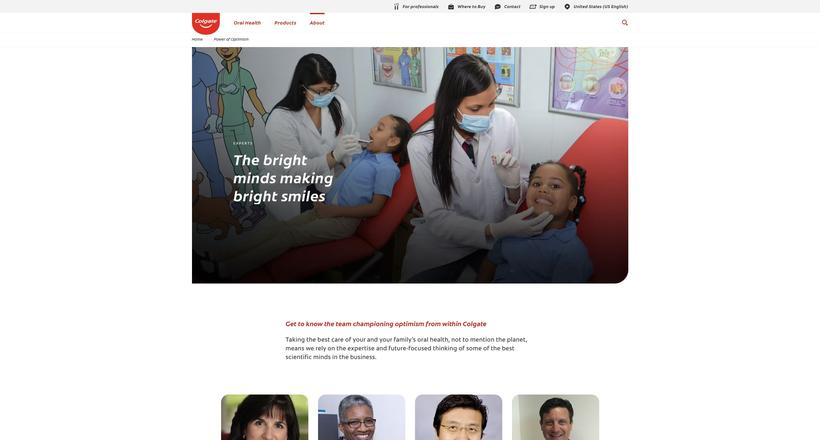 Task type: vqa. For each thing, say whether or not it's contained in the screenshot.
'Росси́я' link
no



Task type: describe. For each thing, give the bounding box(es) containing it.
within
[[442, 320, 462, 329]]

home link
[[188, 37, 207, 42]]

not
[[451, 338, 461, 344]]

rely
[[316, 347, 326, 353]]

making
[[280, 168, 334, 188]]

power of optimism link
[[210, 37, 253, 42]]

minds inside "the bright minds making bright smiles"
[[233, 168, 277, 188]]

colgate
[[463, 320, 487, 329]]

the up we
[[306, 338, 316, 344]]

the right in
[[339, 356, 349, 361]]

of right power
[[226, 37, 230, 42]]

we
[[306, 347, 314, 353]]

power of optimism
[[214, 37, 249, 42]]

on
[[328, 347, 335, 353]]

1 your from the left
[[353, 338, 366, 344]]

for professionals icon image
[[393, 3, 400, 11]]

about
[[310, 19, 325, 26]]

focused
[[409, 347, 432, 353]]

to inside taking the best care of your and your family's oral health, not to mention the planet, means we rely on the expertise and future-focused thinking of some of the best scientific minds in the business.
[[463, 338, 469, 344]]

get to know the team championing optimism from within colgate
[[286, 320, 487, 329]]

1 vertical spatial bright
[[233, 186, 278, 206]]

1 vertical spatial and
[[376, 347, 387, 353]]

means
[[286, 347, 304, 353]]

home
[[192, 37, 203, 42]]

0 vertical spatial best
[[318, 338, 330, 344]]

minds inside taking the best care of your and your family's oral health, not to mention the planet, means we rely on the expertise and future-focused thinking of some of the best scientific minds in the business.
[[313, 356, 331, 361]]

smiles
[[281, 186, 326, 206]]

team
[[336, 320, 352, 329]]

of down "not"
[[459, 347, 465, 353]]

taking the best care of your and your family's oral health, not to mention the planet, means we rely on the expertise and future-focused thinking of some of the best scientific minds in the business.
[[286, 338, 527, 361]]

in
[[332, 356, 338, 361]]

about button
[[310, 19, 325, 26]]

expertise
[[348, 347, 375, 353]]

know
[[306, 320, 323, 329]]

0 vertical spatial and
[[367, 338, 378, 344]]

business.
[[350, 356, 377, 361]]

location icon image
[[564, 3, 571, 11]]

the bright minds making bright smiles
[[233, 149, 334, 206]]

0 vertical spatial bright
[[263, 149, 308, 170]]

jim masters, phd image
[[512, 395, 599, 441]]

mention
[[470, 338, 495, 344]]

optimism
[[231, 37, 249, 42]]

products
[[275, 19, 296, 26]]

2 your from the left
[[380, 338, 392, 344]]

power
[[214, 37, 225, 42]]

experts
[[233, 142, 253, 146]]

the left planet,
[[496, 338, 506, 344]]



Task type: locate. For each thing, give the bounding box(es) containing it.
planet,
[[507, 338, 527, 344]]

the left team
[[324, 320, 334, 329]]

latonya kilpatrick-liverman, phd image
[[318, 395, 405, 441]]

1 vertical spatial best
[[502, 347, 515, 353]]

care
[[332, 338, 344, 344]]

the down mention
[[491, 347, 501, 353]]

family's
[[394, 338, 416, 344]]

of down mention
[[483, 347, 490, 353]]

the
[[324, 320, 334, 329], [306, 338, 316, 344], [496, 338, 506, 344], [337, 347, 346, 353], [491, 347, 501, 353], [339, 356, 349, 361]]

0 horizontal spatial to
[[298, 320, 305, 329]]

1 horizontal spatial to
[[463, 338, 469, 344]]

of
[[226, 37, 230, 42], [345, 338, 351, 344], [459, 347, 465, 353], [483, 347, 490, 353]]

sign up icon image
[[529, 3, 537, 11]]

0 horizontal spatial minds
[[233, 168, 277, 188]]

the
[[233, 149, 260, 170]]

your up expertise
[[353, 338, 366, 344]]

to
[[298, 320, 305, 329], [463, 338, 469, 344]]

health,
[[430, 338, 450, 344]]

the bright minds making bright smiles image
[[192, 47, 628, 284]]

oral
[[234, 19, 244, 26]]

your up future-
[[380, 338, 392, 344]]

oral
[[417, 338, 429, 344]]

optimism
[[395, 320, 424, 329]]

taking
[[286, 338, 305, 344]]

1 horizontal spatial best
[[502, 347, 515, 353]]

contact icon image
[[494, 3, 502, 11]]

and up expertise
[[367, 338, 378, 344]]

from
[[426, 320, 441, 329]]

best up rely
[[318, 338, 330, 344]]

yun-po zhang, phd, dds (hons), mba image
[[415, 395, 502, 441]]

products button
[[275, 19, 296, 26]]

bright
[[263, 149, 308, 170], [233, 186, 278, 206]]

and
[[367, 338, 378, 344], [376, 347, 387, 353]]

where to buy icon image
[[447, 3, 455, 11]]

1 vertical spatial to
[[463, 338, 469, 344]]

None search field
[[622, 16, 628, 29]]

maria ryan, dds, phd image
[[221, 395, 308, 441]]

championing
[[353, 320, 394, 329]]

oral health button
[[234, 19, 261, 26]]

0 horizontal spatial best
[[318, 338, 330, 344]]

to right "not"
[[463, 338, 469, 344]]

1 vertical spatial minds
[[313, 356, 331, 361]]

0 vertical spatial minds
[[233, 168, 277, 188]]

get
[[286, 320, 297, 329]]

your
[[353, 338, 366, 344], [380, 338, 392, 344]]

some
[[466, 347, 482, 353]]

1 horizontal spatial minds
[[313, 356, 331, 361]]

future-
[[389, 347, 409, 353]]

0 horizontal spatial your
[[353, 338, 366, 344]]

best
[[318, 338, 330, 344], [502, 347, 515, 353]]

colgate® logo image
[[192, 13, 220, 35]]

minds
[[233, 168, 277, 188], [313, 356, 331, 361]]

to right get
[[298, 320, 305, 329]]

health
[[245, 19, 261, 26]]

best down planet,
[[502, 347, 515, 353]]

and left future-
[[376, 347, 387, 353]]

1 horizontal spatial your
[[380, 338, 392, 344]]

thinking
[[433, 347, 457, 353]]

oral health
[[234, 19, 261, 26]]

of right care
[[345, 338, 351, 344]]

the down care
[[337, 347, 346, 353]]

0 vertical spatial to
[[298, 320, 305, 329]]

scientific
[[286, 356, 312, 361]]



